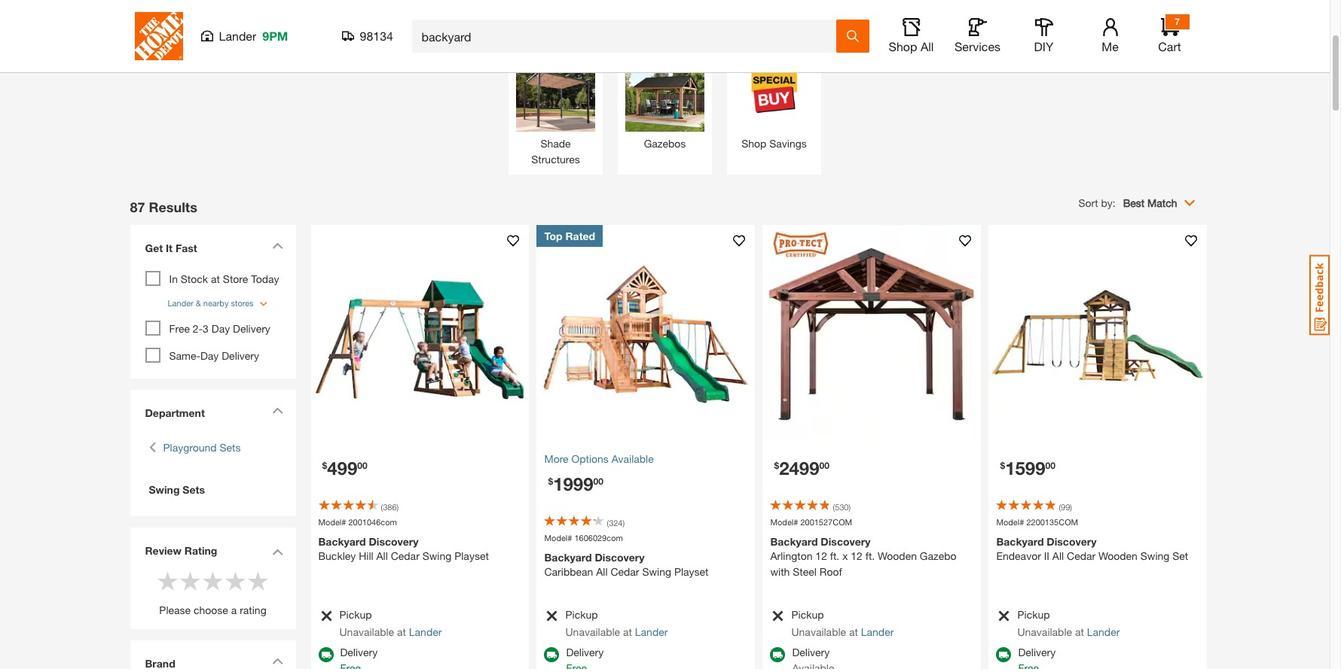 Task type: describe. For each thing, give the bounding box(es) containing it.
stock
[[181, 272, 208, 285]]

model# 1606029com
[[544, 533, 623, 543]]

set
[[1173, 550, 1188, 563]]

more options available
[[544, 452, 654, 465]]

1599
[[1005, 458, 1045, 479]]

00 for 499
[[357, 460, 367, 471]]

x
[[842, 550, 848, 563]]

( for 1599
[[1059, 502, 1061, 512]]

fast
[[175, 241, 197, 254]]

1 vertical spatial day
[[200, 350, 219, 362]]

2 star symbol image from the left
[[179, 570, 202, 593]]

top rated
[[544, 229, 595, 242]]

wooden inside "backyard discovery arlington 12 ft. x 12 ft. wooden gazebo with steel roof"
[[878, 550, 917, 563]]

endeavor ii all cedar wooden swing set image
[[989, 225, 1207, 443]]

2 lander link from the left
[[635, 626, 668, 639]]

unavailable for 2499
[[791, 626, 846, 639]]

$ 1999 00
[[548, 474, 603, 495]]

stores
[[231, 298, 254, 308]]

lander for available shipping image associated with 2499
[[861, 626, 894, 639]]

model# 2001046com
[[318, 517, 397, 527]]

ii
[[1044, 550, 1050, 563]]

structures
[[531, 153, 580, 165]]

lander & nearby stores
[[168, 298, 254, 308]]

00 for 2499
[[819, 460, 829, 471]]

backyard for 2499
[[770, 536, 818, 549]]

me
[[1102, 39, 1119, 53]]

discovery for 499
[[369, 536, 419, 549]]

arlington 12 ft. x 12 ft. wooden gazebo with steel roof image
[[763, 225, 981, 443]]

backyard inside backyard discovery caribbean all cedar swing playset
[[544, 552, 592, 564]]

3 star symbol image from the left
[[202, 570, 224, 593]]

4 caret icon image from the top
[[272, 659, 283, 665]]

back caret image
[[149, 440, 156, 456]]

sort
[[1078, 196, 1098, 209]]

model# up caribbean
[[544, 533, 572, 543]]

limited stock for pickup image for 499
[[318, 610, 333, 623]]

playset inside the backyard discovery buckley hill all cedar swing playset
[[454, 550, 489, 563]]

cedar for 1599
[[1067, 550, 1096, 563]]

available
[[612, 452, 654, 465]]

lander 9pm
[[219, 29, 288, 43]]

review rating
[[145, 545, 217, 558]]

same-day delivery
[[169, 350, 259, 362]]

98134
[[360, 29, 393, 43]]

1 star symbol image from the left
[[224, 570, 247, 593]]

cart
[[1158, 39, 1181, 53]]

pickup unavailable at lander for 1599
[[1017, 609, 1120, 639]]

shop all button
[[887, 18, 935, 54]]

2001527com
[[800, 517, 852, 527]]

swing inside the backyard discovery buckley hill all cedar swing playset
[[422, 550, 452, 563]]

99
[[1061, 502, 1070, 512]]

$ 2499 00
[[774, 458, 829, 479]]

discovery for 1599
[[1047, 536, 1097, 549]]

2001046com
[[348, 517, 397, 527]]

get it fast
[[145, 241, 197, 254]]

cart 7
[[1158, 16, 1181, 53]]

swing sets link
[[145, 482, 281, 498]]

( 99 )
[[1059, 502, 1072, 512]]

530
[[835, 502, 849, 512]]

today
[[251, 272, 279, 285]]

87
[[130, 199, 145, 215]]

store
[[223, 272, 248, 285]]

in stock at store today link
[[169, 272, 279, 285]]

available shipping image for 2499
[[770, 648, 785, 663]]

steel
[[793, 566, 817, 579]]

0 vertical spatial day
[[212, 322, 230, 335]]

at for 499
[[397, 626, 406, 639]]

3 caret icon image from the top
[[272, 549, 283, 556]]

backyard for 499
[[318, 536, 366, 549]]

model# for 499
[[318, 517, 346, 527]]

shade
[[541, 137, 571, 150]]

get
[[145, 241, 163, 254]]

free 2-3 day delivery link
[[169, 322, 270, 335]]

1 available shipping image from the left
[[544, 648, 559, 663]]

swing sets
[[149, 484, 205, 497]]

$ 1599 00
[[1000, 458, 1055, 479]]

98134 button
[[342, 29, 394, 44]]

discovery inside backyard discovery caribbean all cedar swing playset
[[595, 552, 645, 564]]

in stock at store today
[[169, 272, 279, 285]]

delivery for available shipping icon at the left of the page
[[340, 646, 378, 659]]

2499
[[779, 458, 819, 479]]

available shipping image for 1599
[[996, 648, 1011, 663]]

savings
[[769, 137, 807, 150]]

caribbean
[[544, 566, 593, 579]]

pickup for 1599
[[1017, 609, 1050, 622]]

please
[[159, 604, 191, 617]]

all inside button
[[921, 39, 934, 53]]

same-day delivery link
[[169, 350, 259, 362]]

( up 1606029com
[[607, 518, 609, 528]]

caribbean all cedar swing playset image
[[537, 225, 755, 443]]

same-
[[169, 350, 200, 362]]

shade structures link
[[516, 52, 595, 167]]

1 12 from the left
[[816, 550, 827, 563]]

department
[[145, 407, 205, 420]]

review
[[145, 545, 182, 558]]

please choose a rating
[[159, 604, 266, 617]]

hill
[[359, 550, 373, 563]]

department link
[[138, 398, 288, 429]]

model# for 2499
[[770, 517, 798, 527]]

backyard discovery caribbean all cedar swing playset
[[544, 552, 709, 579]]

delivery for available shipping image associated with 2499
[[792, 646, 830, 659]]

backyard discovery buckley hill all cedar swing playset
[[318, 536, 489, 563]]

top
[[544, 229, 563, 242]]

shade structures
[[531, 137, 580, 165]]

$ for 1599
[[1000, 460, 1005, 471]]

caret icon image inside "get it fast" link
[[272, 242, 283, 249]]

gazebo
[[920, 550, 957, 563]]

all inside the backyard discovery buckley hill all cedar swing playset
[[376, 550, 388, 563]]

swing inside 'link'
[[149, 484, 180, 497]]

rated
[[565, 229, 595, 242]]

roof
[[820, 566, 842, 579]]

lander for first available shipping image from left
[[635, 626, 668, 639]]

choose
[[194, 604, 228, 617]]

$ for 1999
[[548, 476, 553, 487]]

services
[[955, 39, 1001, 53]]

endeavor
[[996, 550, 1041, 563]]



Task type: vqa. For each thing, say whether or not it's contained in the screenshot.


Task type: locate. For each thing, give the bounding box(es) containing it.
1 lander link from the left
[[409, 626, 442, 639]]

discovery inside the backyard discovery buckley hill all cedar swing playset
[[369, 536, 419, 549]]

2 ft. from the left
[[866, 550, 875, 563]]

1 horizontal spatial wooden
[[1099, 550, 1138, 563]]

match
[[1148, 196, 1177, 209]]

all right hill
[[376, 550, 388, 563]]

1999
[[553, 474, 593, 495]]

( up 2200135com
[[1059, 502, 1061, 512]]

1 pickup unavailable at lander from the left
[[339, 609, 442, 639]]

limited stock for pickup image
[[544, 610, 559, 623], [996, 610, 1011, 623]]

discovery inside backyard discovery endeavor ii all cedar wooden swing set
[[1047, 536, 1097, 549]]

backyard inside "backyard discovery arlington 12 ft. x 12 ft. wooden gazebo with steel roof"
[[770, 536, 818, 549]]

wooden left set
[[1099, 550, 1138, 563]]

lander for available shipping icon at the left of the page
[[409, 626, 442, 639]]

star symbol image up please choose a rating on the left
[[202, 570, 224, 593]]

3 unavailable from the left
[[791, 626, 846, 639]]

1 horizontal spatial sets
[[220, 442, 241, 454]]

playground sets
[[163, 442, 241, 454]]

2 available shipping image from the left
[[770, 648, 785, 663]]

backyard inside backyard discovery endeavor ii all cedar wooden swing set
[[996, 536, 1044, 549]]

( 530 )
[[833, 502, 851, 512]]

0 horizontal spatial wooden
[[878, 550, 917, 563]]

discovery for 2499
[[821, 536, 871, 549]]

4 lander link from the left
[[1087, 626, 1120, 639]]

2-
[[193, 322, 203, 335]]

2 unavailable from the left
[[565, 626, 620, 639]]

pickup for 499
[[339, 609, 372, 622]]

day down 3
[[200, 350, 219, 362]]

backyard inside the backyard discovery buckley hill all cedar swing playset
[[318, 536, 366, 549]]

2 horizontal spatial cedar
[[1067, 550, 1096, 563]]

1 vertical spatial shop
[[742, 137, 767, 150]]

( 386 )
[[381, 502, 399, 512]]

( up 2001527com
[[833, 502, 835, 512]]

sets
[[220, 442, 241, 454], [183, 484, 205, 497]]

lander link for 499
[[409, 626, 442, 639]]

limited stock for pickup image up available shipping icon at the left of the page
[[318, 610, 333, 623]]

2 star symbol image from the left
[[247, 570, 269, 593]]

00 for 1599
[[1045, 460, 1055, 471]]

available shipping image
[[318, 648, 333, 663]]

$ inside $ 1999 00
[[548, 476, 553, 487]]

1 vertical spatial sets
[[183, 484, 205, 497]]

all left the services
[[921, 39, 934, 53]]

1 star symbol image from the left
[[156, 570, 179, 593]]

buckley hill all cedar swing playset image
[[311, 225, 529, 443]]

swing inside backyard discovery endeavor ii all cedar wooden swing set
[[1141, 550, 1170, 563]]

12
[[816, 550, 827, 563], [851, 550, 863, 563]]

shop savings
[[742, 137, 807, 150]]

rating
[[184, 545, 217, 558]]

2 pickup unavailable at lander from the left
[[565, 609, 668, 639]]

model# up arlington
[[770, 517, 798, 527]]

all right ii
[[1052, 550, 1064, 563]]

playground
[[163, 442, 217, 454]]

backyard
[[318, 536, 366, 549], [770, 536, 818, 549], [996, 536, 1044, 549], [544, 552, 592, 564]]

$ 499 00
[[322, 458, 367, 479]]

available shipping image
[[544, 648, 559, 663], [770, 648, 785, 663], [996, 648, 1011, 663]]

1 horizontal spatial available shipping image
[[770, 648, 785, 663]]

backyard discovery endeavor ii all cedar wooden swing set
[[996, 536, 1188, 563]]

87 results
[[130, 199, 197, 215]]

playground sets link
[[163, 440, 241, 456]]

00 for 1999
[[593, 476, 603, 487]]

9pm
[[262, 29, 288, 43]]

it
[[166, 241, 173, 254]]

shop left the services
[[889, 39, 917, 53]]

$ down more
[[548, 476, 553, 487]]

limited stock for pickup image
[[318, 610, 333, 623], [770, 610, 785, 623]]

2 12 from the left
[[851, 550, 863, 563]]

all inside backyard discovery endeavor ii all cedar wooden swing set
[[1052, 550, 1064, 563]]

00 inside $ 1599 00
[[1045, 460, 1055, 471]]

1 limited stock for pickup image from the left
[[318, 610, 333, 623]]

0 horizontal spatial ft.
[[830, 550, 840, 563]]

1 caret icon image from the top
[[272, 242, 283, 249]]

cedar inside the backyard discovery buckley hill all cedar swing playset
[[391, 550, 420, 563]]

( up 2001046com
[[381, 502, 383, 512]]

cedar for 499
[[391, 550, 420, 563]]

model# up buckley at the left bottom
[[318, 517, 346, 527]]

4 unavailable from the left
[[1017, 626, 1072, 639]]

3 pickup from the left
[[791, 609, 824, 622]]

4 pickup from the left
[[1017, 609, 1050, 622]]

more options available link
[[544, 451, 748, 467]]

( 324 )
[[607, 518, 625, 528]]

pickup
[[339, 609, 372, 622], [565, 609, 598, 622], [791, 609, 824, 622], [1017, 609, 1050, 622]]

gazebos link
[[625, 52, 704, 151]]

$ inside $ 499 00
[[322, 460, 327, 471]]

386
[[383, 502, 397, 512]]

3 lander link from the left
[[861, 626, 894, 639]]

0 horizontal spatial shop
[[742, 137, 767, 150]]

3 available shipping image from the left
[[996, 648, 1011, 663]]

$ inside "$ 2499 00"
[[774, 460, 779, 471]]

2 pickup from the left
[[565, 609, 598, 622]]

star symbol image up a
[[224, 570, 247, 593]]

) up 2200135com
[[1070, 502, 1072, 512]]

day
[[212, 322, 230, 335], [200, 350, 219, 362]]

limited stock for pickup image for first available shipping image from left
[[544, 610, 559, 623]]

backyard for 1599
[[996, 536, 1044, 549]]

2 caret icon image from the top
[[272, 408, 283, 414]]

ft. right the x
[[866, 550, 875, 563]]

lander link for 2499
[[861, 626, 894, 639]]

options
[[572, 452, 609, 465]]

2 horizontal spatial available shipping image
[[996, 648, 1011, 663]]

$ up 'model# 2001046com'
[[322, 460, 327, 471]]

499
[[327, 458, 357, 479]]

star symbol image up 'rating'
[[247, 570, 269, 593]]

backyard discovery arlington 12 ft. x 12 ft. wooden gazebo with steel roof
[[770, 536, 957, 579]]

$ up model# 2001527com
[[774, 460, 779, 471]]

gazebos
[[644, 137, 686, 150]]

00 up 2200135com
[[1045, 460, 1055, 471]]

4 pickup unavailable at lander from the left
[[1017, 609, 1120, 639]]

0 vertical spatial playset
[[454, 550, 489, 563]]

pickup unavailable at lander for 2499
[[791, 609, 894, 639]]

) up 1606029com
[[623, 518, 625, 528]]

) for 2499
[[849, 502, 851, 512]]

buckley
[[318, 550, 356, 563]]

free 2-3 day delivery
[[169, 322, 270, 335]]

1 ft. from the left
[[830, 550, 840, 563]]

1 wooden from the left
[[878, 550, 917, 563]]

shop savings image
[[735, 52, 814, 131]]

pickup unavailable at lander for 499
[[339, 609, 442, 639]]

lander link
[[409, 626, 442, 639], [635, 626, 668, 639], [861, 626, 894, 639], [1087, 626, 1120, 639]]

00 inside $ 499 00
[[357, 460, 367, 471]]

at for 2499
[[849, 626, 858, 639]]

3 pickup unavailable at lander from the left
[[791, 609, 894, 639]]

with
[[770, 566, 790, 579]]

1 limited stock for pickup image from the left
[[544, 610, 559, 623]]

star symbol image
[[224, 570, 247, 593], [247, 570, 269, 593]]

discovery inside "backyard discovery arlington 12 ft. x 12 ft. wooden gazebo with steel roof"
[[821, 536, 871, 549]]

$ for 499
[[322, 460, 327, 471]]

discovery up the x
[[821, 536, 871, 549]]

free
[[169, 322, 190, 335]]

limited stock for pickup image for available shipping image related to 1599
[[996, 610, 1011, 623]]

pickup unavailable at lander down ii
[[1017, 609, 1120, 639]]

sets down playground
[[183, 484, 205, 497]]

backyard up endeavor
[[996, 536, 1044, 549]]

all right caribbean
[[596, 566, 608, 579]]

model# up endeavor
[[996, 517, 1024, 527]]

rating
[[240, 604, 266, 617]]

00 down 'more options available'
[[593, 476, 603, 487]]

0 horizontal spatial limited stock for pickup image
[[318, 610, 333, 623]]

swing
[[149, 484, 180, 497], [422, 550, 452, 563], [1141, 550, 1170, 563], [642, 566, 671, 579]]

sets for playground sets
[[220, 442, 241, 454]]

0 horizontal spatial playset
[[454, 550, 489, 563]]

delivery for available shipping image related to 1599
[[1018, 646, 1056, 659]]

shop for shop savings
[[742, 137, 767, 150]]

shop left savings
[[742, 137, 767, 150]]

model#
[[318, 517, 346, 527], [770, 517, 798, 527], [996, 517, 1024, 527], [544, 533, 572, 543]]

all inside backyard discovery caribbean all cedar swing playset
[[596, 566, 608, 579]]

discovery down 1606029com
[[595, 552, 645, 564]]

) up 2001046com
[[397, 502, 399, 512]]

playset inside backyard discovery caribbean all cedar swing playset
[[674, 566, 709, 579]]

a
[[231, 604, 237, 617]]

shade structures image
[[516, 52, 595, 131]]

pickup for 2499
[[791, 609, 824, 622]]

star symbol image down the review rating link
[[179, 570, 202, 593]]

shop savings link
[[735, 52, 814, 151]]

2 limited stock for pickup image from the left
[[770, 610, 785, 623]]

pickup down ii
[[1017, 609, 1050, 622]]

review rating link
[[145, 543, 243, 559]]

0 horizontal spatial sets
[[183, 484, 205, 497]]

discovery down 2200135com
[[1047, 536, 1097, 549]]

lander
[[219, 29, 256, 43], [168, 298, 193, 308], [409, 626, 442, 639], [635, 626, 668, 639], [861, 626, 894, 639], [1087, 626, 1120, 639]]

limited stock for pickup image for 2499
[[770, 610, 785, 623]]

me button
[[1086, 18, 1134, 54]]

cedar down 1606029com
[[611, 566, 639, 579]]

model# for 1599
[[996, 517, 1024, 527]]

1 horizontal spatial shop
[[889, 39, 917, 53]]

unavailable for 499
[[339, 626, 394, 639]]

diy button
[[1020, 18, 1068, 54]]

at for 1599
[[1075, 626, 1084, 639]]

$ up model# 2200135com
[[1000, 460, 1005, 471]]

swing inside backyard discovery caribbean all cedar swing playset
[[642, 566, 671, 579]]

12 up roof
[[816, 550, 827, 563]]

backyard up caribbean
[[544, 552, 592, 564]]

pickup unavailable at lander down backyard discovery caribbean all cedar swing playset
[[565, 609, 668, 639]]

model# 2001527com
[[770, 517, 852, 527]]

unavailable for 1599
[[1017, 626, 1072, 639]]

gazebos image
[[625, 52, 704, 131]]

by:
[[1101, 196, 1116, 209]]

backyard up buckley at the left bottom
[[318, 536, 366, 549]]

delivery for first available shipping image from left
[[566, 646, 604, 659]]

1 horizontal spatial limited stock for pickup image
[[770, 610, 785, 623]]

lander link for 1599
[[1087, 626, 1120, 639]]

0 vertical spatial shop
[[889, 39, 917, 53]]

pickup unavailable at lander down roof
[[791, 609, 894, 639]]

1 vertical spatial playset
[[674, 566, 709, 579]]

ft. left the x
[[830, 550, 840, 563]]

lander for available shipping image related to 1599
[[1087, 626, 1120, 639]]

1 unavailable from the left
[[339, 626, 394, 639]]

$ inside $ 1599 00
[[1000, 460, 1005, 471]]

limited stock for pickup image down caribbean
[[544, 610, 559, 623]]

caret icon image inside "department" link
[[272, 408, 283, 414]]

cedar inside backyard discovery caribbean all cedar swing playset
[[611, 566, 639, 579]]

wooden left gazebo
[[878, 550, 917, 563]]

0 vertical spatial sets
[[220, 442, 241, 454]]

shop for shop all
[[889, 39, 917, 53]]

nearby
[[203, 298, 229, 308]]

$ for 2499
[[774, 460, 779, 471]]

shop all
[[889, 39, 934, 53]]

2200135com
[[1026, 517, 1078, 527]]

delivery
[[233, 322, 270, 335], [222, 350, 259, 362], [340, 646, 378, 659], [566, 646, 604, 659], [792, 646, 830, 659], [1018, 646, 1056, 659]]

pickup down the steel on the bottom right of the page
[[791, 609, 824, 622]]

caret icon image
[[272, 242, 283, 249], [272, 408, 283, 414], [272, 549, 283, 556], [272, 659, 283, 665]]

day right 3
[[212, 322, 230, 335]]

3
[[203, 322, 209, 335]]

the home depot logo image
[[134, 12, 183, 60]]

) up 2001527com
[[849, 502, 851, 512]]

star symbol image up the please
[[156, 570, 179, 593]]

in
[[169, 272, 178, 285]]

sets inside 'link'
[[183, 484, 205, 497]]

0 horizontal spatial 12
[[816, 550, 827, 563]]

sets down "department" link
[[220, 442, 241, 454]]

all
[[921, 39, 934, 53], [376, 550, 388, 563], [1052, 550, 1064, 563], [596, 566, 608, 579]]

cedar right ii
[[1067, 550, 1096, 563]]

wooden inside backyard discovery endeavor ii all cedar wooden swing set
[[1099, 550, 1138, 563]]

limited stock for pickup image down endeavor
[[996, 610, 1011, 623]]

sets for swing sets
[[183, 484, 205, 497]]

sort by: best match
[[1078, 196, 1177, 209]]

1 horizontal spatial playset
[[674, 566, 709, 579]]

2 wooden from the left
[[1099, 550, 1138, 563]]

00 up 2001527com
[[819, 460, 829, 471]]

1 horizontal spatial limited stock for pickup image
[[996, 610, 1011, 623]]

unavailable
[[339, 626, 394, 639], [565, 626, 620, 639], [791, 626, 846, 639], [1017, 626, 1072, 639]]

7
[[1175, 16, 1180, 27]]

1 horizontal spatial ft.
[[866, 550, 875, 563]]

pickup down hill
[[339, 609, 372, 622]]

cedar inside backyard discovery endeavor ii all cedar wooden swing set
[[1067, 550, 1096, 563]]

discovery
[[369, 536, 419, 549], [821, 536, 871, 549], [1047, 536, 1097, 549], [595, 552, 645, 564]]

00 inside "$ 2499 00"
[[819, 460, 829, 471]]

pickup unavailable at lander down hill
[[339, 609, 442, 639]]

00 up 'model# 2001046com'
[[357, 460, 367, 471]]

1606029com
[[574, 533, 623, 543]]

shop inside button
[[889, 39, 917, 53]]

best
[[1123, 196, 1145, 209]]

1 horizontal spatial 12
[[851, 550, 863, 563]]

star symbol image
[[156, 570, 179, 593], [179, 570, 202, 593], [202, 570, 224, 593]]

discovery down 2001046com
[[369, 536, 419, 549]]

cedar right hill
[[391, 550, 420, 563]]

limited stock for pickup image down "with"
[[770, 610, 785, 623]]

1 pickup from the left
[[339, 609, 372, 622]]

324
[[609, 518, 623, 528]]

( for 2499
[[833, 502, 835, 512]]

&
[[196, 298, 201, 308]]

2 limited stock for pickup image from the left
[[996, 610, 1011, 623]]

0 horizontal spatial available shipping image
[[544, 648, 559, 663]]

model# 2200135com
[[996, 517, 1078, 527]]

pickup down caribbean
[[565, 609, 598, 622]]

backyard up arlington
[[770, 536, 818, 549]]

results
[[149, 199, 197, 215]]

feedback link image
[[1309, 255, 1330, 336]]

00 inside $ 1999 00
[[593, 476, 603, 487]]

wooden
[[878, 550, 917, 563], [1099, 550, 1138, 563]]

services button
[[953, 18, 1002, 54]]

)
[[397, 502, 399, 512], [849, 502, 851, 512], [1070, 502, 1072, 512], [623, 518, 625, 528]]

0 horizontal spatial limited stock for pickup image
[[544, 610, 559, 623]]

) for 499
[[397, 502, 399, 512]]

1 horizontal spatial cedar
[[611, 566, 639, 579]]

What can we help you find today? search field
[[422, 20, 835, 52]]

diy
[[1034, 39, 1054, 53]]

) for 1599
[[1070, 502, 1072, 512]]

( for 499
[[381, 502, 383, 512]]

12 right the x
[[851, 550, 863, 563]]

playset
[[454, 550, 489, 563], [674, 566, 709, 579]]

0 horizontal spatial cedar
[[391, 550, 420, 563]]



